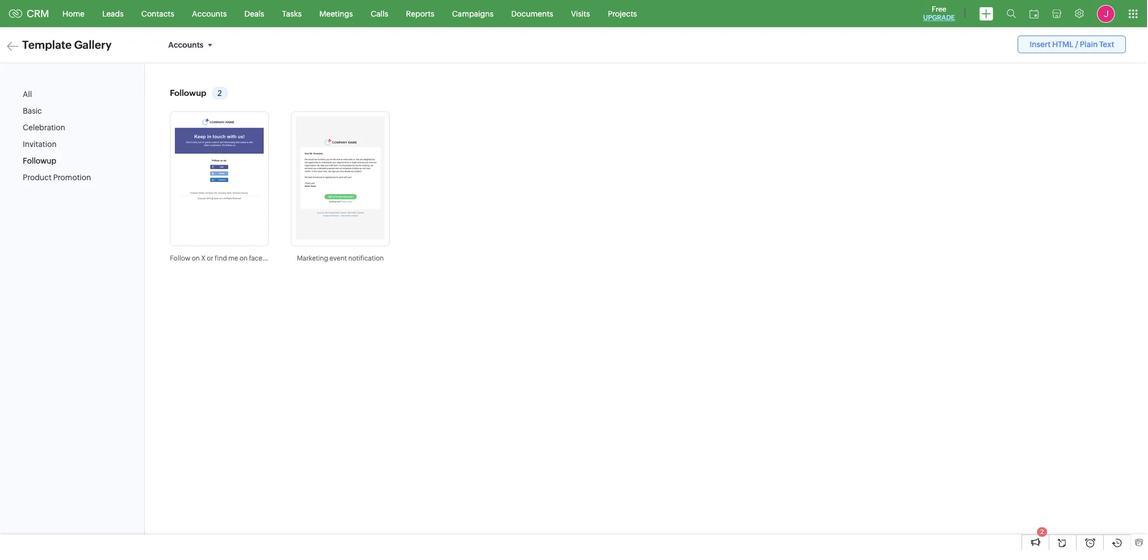 Task type: vqa. For each thing, say whether or not it's contained in the screenshot.
logo
no



Task type: describe. For each thing, give the bounding box(es) containing it.
0 vertical spatial followup
[[170, 88, 206, 98]]

all
[[23, 90, 32, 99]]

insert
[[1030, 40, 1051, 49]]

product
[[23, 173, 52, 182]]

find
[[215, 255, 227, 263]]

leads
[[102, 9, 124, 18]]

/
[[1075, 40, 1079, 49]]

home
[[63, 9, 84, 18]]

profile element
[[1091, 0, 1122, 27]]

accounts for the accounts 'field'
[[168, 41, 204, 49]]

basic
[[23, 107, 42, 116]]

template
[[22, 38, 72, 51]]

or
[[207, 255, 213, 263]]

calendar image
[[1030, 9, 1039, 18]]

insert html / plain text
[[1030, 40, 1115, 49]]

product promotion
[[23, 173, 91, 182]]

campaigns
[[452, 9, 494, 18]]

gallery
[[74, 38, 112, 51]]

follow on x or find me on facebook
[[170, 255, 278, 263]]

invitation
[[23, 140, 57, 149]]

marketing event notification
[[297, 255, 384, 263]]

projects link
[[599, 0, 646, 27]]

event
[[330, 255, 347, 263]]

calls link
[[362, 0, 397, 27]]

projects
[[608, 9, 637, 18]]

facebook
[[249, 255, 278, 263]]

visits
[[571, 9, 590, 18]]

celebration
[[23, 123, 65, 132]]

text
[[1100, 40, 1115, 49]]

accounts link
[[183, 0, 236, 27]]

crm link
[[9, 8, 49, 19]]

campaigns link
[[443, 0, 503, 27]]

home link
[[54, 0, 93, 27]]

meetings
[[320, 9, 353, 18]]

0 horizontal spatial followup
[[23, 157, 56, 166]]

template gallery
[[22, 38, 112, 51]]

reports
[[406, 9, 434, 18]]

not loaded image for notification
[[296, 117, 385, 240]]

meetings link
[[311, 0, 362, 27]]

2 on from the left
[[240, 255, 248, 263]]



Task type: locate. For each thing, give the bounding box(es) containing it.
1 vertical spatial accounts
[[168, 41, 204, 49]]

accounts inside the accounts 'field'
[[168, 41, 204, 49]]

create menu image
[[980, 7, 994, 20]]

notification
[[348, 255, 384, 263]]

1 not loaded image from the left
[[175, 117, 264, 240]]

1 vertical spatial 2
[[1041, 529, 1044, 536]]

accounts up the accounts 'field'
[[192, 9, 227, 18]]

follow
[[170, 255, 190, 263]]

0 horizontal spatial on
[[192, 255, 200, 263]]

search image
[[1007, 9, 1016, 18]]

followup down the accounts 'field'
[[170, 88, 206, 98]]

not loaded image
[[175, 117, 264, 240], [296, 117, 385, 240]]

on left x
[[192, 255, 200, 263]]

deals link
[[236, 0, 273, 27]]

accounts
[[192, 9, 227, 18], [168, 41, 204, 49]]

upgrade
[[923, 14, 955, 22]]

1 vertical spatial followup
[[23, 157, 56, 166]]

on right me
[[240, 255, 248, 263]]

documents
[[511, 9, 553, 18]]

free
[[932, 5, 947, 13]]

promotion
[[53, 173, 91, 182]]

visits link
[[562, 0, 599, 27]]

me
[[228, 255, 238, 263]]

2 not loaded image from the left
[[296, 117, 385, 240]]

insert html / plain text link
[[1018, 36, 1126, 53]]

accounts down accounts 'link'
[[168, 41, 204, 49]]

accounts inside accounts 'link'
[[192, 9, 227, 18]]

Accounts field
[[164, 36, 221, 55]]

0 horizontal spatial 2
[[218, 89, 222, 98]]

leads link
[[93, 0, 133, 27]]

documents link
[[503, 0, 562, 27]]

crm
[[27, 8, 49, 19]]

deals
[[245, 9, 264, 18]]

not loaded image for x
[[175, 117, 264, 240]]

tasks link
[[273, 0, 311, 27]]

x
[[201, 255, 206, 263]]

plain
[[1080, 40, 1098, 49]]

1 horizontal spatial followup
[[170, 88, 206, 98]]

create menu element
[[973, 0, 1000, 27]]

contacts
[[141, 9, 174, 18]]

0 vertical spatial accounts
[[192, 9, 227, 18]]

calls
[[371, 9, 388, 18]]

reports link
[[397, 0, 443, 27]]

profile image
[[1097, 5, 1115, 22]]

1 horizontal spatial on
[[240, 255, 248, 263]]

0 vertical spatial 2
[[218, 89, 222, 98]]

followup
[[170, 88, 206, 98], [23, 157, 56, 166]]

accounts for accounts 'link'
[[192, 9, 227, 18]]

free upgrade
[[923, 5, 955, 22]]

2
[[218, 89, 222, 98], [1041, 529, 1044, 536]]

contacts link
[[133, 0, 183, 27]]

1 horizontal spatial not loaded image
[[296, 117, 385, 240]]

tasks
[[282, 9, 302, 18]]

1 on from the left
[[192, 255, 200, 263]]

followup down invitation
[[23, 157, 56, 166]]

1 horizontal spatial 2
[[1041, 529, 1044, 536]]

html
[[1053, 40, 1074, 49]]

search element
[[1000, 0, 1023, 27]]

0 horizontal spatial not loaded image
[[175, 117, 264, 240]]

marketing
[[297, 255, 328, 263]]

on
[[192, 255, 200, 263], [240, 255, 248, 263]]



